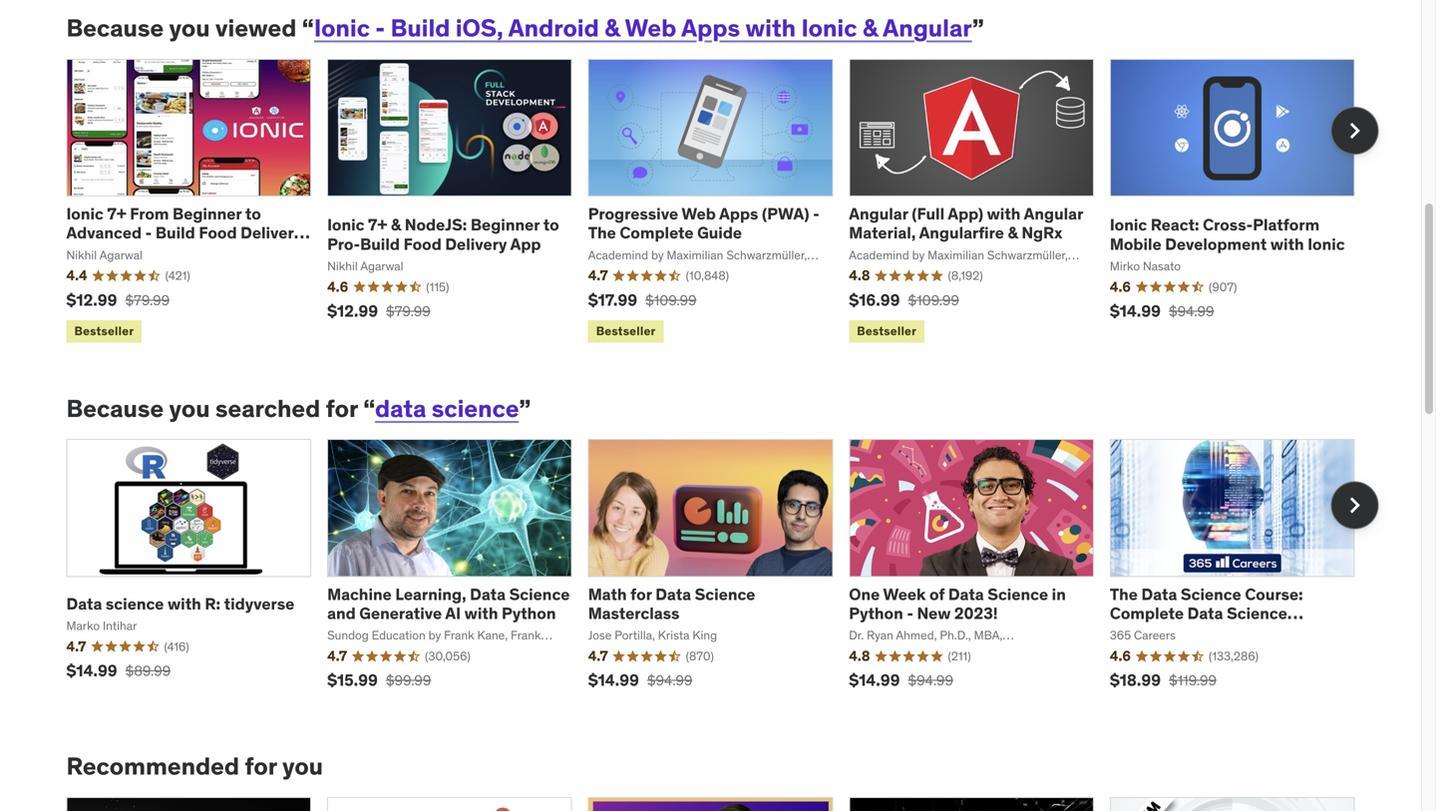 Task type: vqa. For each thing, say whether or not it's contained in the screenshot.
xsmall icon associated with 3D & Animation
no



Task type: locate. For each thing, give the bounding box(es) containing it.
1 vertical spatial science
[[106, 593, 164, 614]]

carousel element containing ionic 7+ from beginner to advanced - build food delivery app
[[66, 59, 1379, 347]]

you for viewed
[[169, 13, 210, 43]]

app inside ionic 7+ from beginner to advanced - build food delivery app
[[66, 242, 97, 262]]

1 carousel element from the top
[[66, 59, 1379, 347]]

0 vertical spatial "
[[973, 13, 985, 43]]

machine learning, data science and generative ai with python
[[327, 584, 570, 624]]

2 carousel element from the top
[[66, 439, 1379, 705]]

1 horizontal spatial "
[[363, 393, 375, 423]]

ionic inside ionic 7+ from beginner to advanced - build food delivery app
[[66, 203, 104, 224]]

1 horizontal spatial the
[[1110, 584, 1138, 604]]

pro-
[[327, 234, 360, 254]]

0 vertical spatial web
[[625, 13, 677, 43]]

0 horizontal spatial 7+
[[107, 203, 126, 224]]

0 vertical spatial next image
[[1339, 115, 1371, 147]]

1 horizontal spatial 7+
[[368, 215, 387, 235]]

science right data
[[432, 393, 519, 423]]

with inside ionic react: cross-platform mobile development with ionic
[[1271, 234, 1305, 254]]

for for math for data science masterclass
[[631, 584, 652, 604]]

- left new at the right bottom
[[907, 603, 914, 624]]

0 horizontal spatial beginner
[[173, 203, 242, 224]]

learning,
[[395, 584, 467, 604]]

0 horizontal spatial to
[[245, 203, 261, 224]]

0 horizontal spatial web
[[625, 13, 677, 43]]

course:
[[1245, 584, 1304, 604]]

1 vertical spatial because
[[66, 393, 164, 423]]

searched
[[215, 393, 321, 423]]

build inside the ionic 7+ & nodejs: beginner to pro-build food delivery app
[[360, 234, 400, 254]]

0 vertical spatial science
[[432, 393, 519, 423]]

the inside progressive web apps (pwa) - the complete guide
[[588, 223, 616, 243]]

one
[[849, 584, 880, 604]]

python
[[502, 603, 556, 624], [849, 603, 904, 624]]

build right advanced
[[155, 223, 195, 243]]

2 vertical spatial for
[[245, 752, 277, 781]]

"
[[973, 13, 985, 43], [519, 393, 531, 423]]

you
[[169, 13, 210, 43], [169, 393, 210, 423], [282, 752, 323, 781]]

carousel element
[[66, 59, 1379, 347], [66, 439, 1379, 705]]

data science with r: tidyverse
[[66, 593, 295, 614]]

7+ left from
[[107, 203, 126, 224]]

beginner inside ionic 7+ from beginner to advanced - build food delivery app
[[173, 203, 242, 224]]

0 vertical spatial because
[[66, 13, 164, 43]]

beginner inside the ionic 7+ & nodejs: beginner to pro-build food delivery app
[[471, 215, 540, 235]]

&
[[605, 13, 620, 43], [863, 13, 878, 43], [391, 215, 401, 235], [1008, 223, 1018, 243]]

2 horizontal spatial for
[[631, 584, 652, 604]]

tidyverse
[[224, 593, 295, 614]]

beginner
[[173, 203, 242, 224], [471, 215, 540, 235]]

science left the r:
[[106, 593, 164, 614]]

app inside the ionic 7+ & nodejs: beginner to pro-build food delivery app
[[510, 234, 541, 254]]

python left new at the right bottom
[[849, 603, 904, 624]]

math
[[588, 584, 627, 604]]

complete left 2023 in the bottom right of the page
[[1110, 603, 1184, 624]]

material,
[[849, 223, 916, 243]]

food inside the ionic 7+ & nodejs: beginner to pro-build food delivery app
[[404, 234, 442, 254]]

1 horizontal spatial food
[[404, 234, 442, 254]]

1 vertical spatial web
[[682, 203, 716, 224]]

1 vertical spatial you
[[169, 393, 210, 423]]

food
[[199, 223, 237, 243], [404, 234, 442, 254]]

1 vertical spatial next image
[[1339, 490, 1371, 521]]

angular (full app) with angular material, angularfire & ngrx link
[[849, 203, 1084, 243]]

app)
[[948, 203, 984, 224]]

science inside machine learning, data science and generative ai with python
[[509, 584, 570, 604]]

delivery
[[241, 223, 302, 243], [445, 234, 507, 254]]

with
[[746, 13, 796, 43], [987, 203, 1021, 224], [1271, 234, 1305, 254], [168, 593, 201, 614], [465, 603, 498, 624]]

- inside ionic 7+ from beginner to advanced - build food delivery app
[[145, 223, 152, 243]]

ios,
[[456, 13, 504, 43]]

2 next image from the top
[[1339, 490, 1371, 521]]

web right android
[[625, 13, 677, 43]]

1 vertical spatial apps
[[719, 203, 759, 224]]

beginner right from
[[173, 203, 242, 224]]

ionic
[[314, 13, 370, 43], [802, 13, 858, 43], [66, 203, 104, 224], [327, 215, 365, 235], [1110, 215, 1148, 235], [1308, 234, 1346, 254]]

progressive web apps (pwa) - the complete guide
[[588, 203, 820, 243]]

the
[[588, 223, 616, 243], [1110, 584, 1138, 604]]

build
[[391, 13, 450, 43], [155, 223, 195, 243], [360, 234, 400, 254]]

ionic - build ios, android & web apps with ionic & angular link
[[314, 13, 973, 43]]

build inside ionic 7+ from beginner to advanced - build food delivery app
[[155, 223, 195, 243]]

- left ios,
[[375, 13, 385, 43]]

to
[[245, 203, 261, 224], [543, 215, 559, 235]]

web right progressive
[[682, 203, 716, 224]]

7+ right the pro- on the top of page
[[368, 215, 387, 235]]

-
[[375, 13, 385, 43], [813, 203, 820, 224], [145, 223, 152, 243], [907, 603, 914, 624]]

1 horizontal spatial app
[[510, 234, 541, 254]]

0 vertical spatial apps
[[682, 13, 740, 43]]

1 vertical spatial the
[[1110, 584, 1138, 604]]

build for ionic 7+ from beginner to advanced - build food delivery app
[[155, 223, 195, 243]]

0 vertical spatial complete
[[620, 223, 694, 243]]

app for to
[[510, 234, 541, 254]]

because
[[66, 13, 164, 43], [66, 393, 164, 423]]

generative
[[359, 603, 442, 624]]

app
[[510, 234, 541, 254], [66, 242, 97, 262]]

from
[[130, 203, 169, 224]]

data inside the math for data science masterclass
[[656, 584, 691, 604]]

because for because you searched for " data science "
[[66, 393, 164, 423]]

(full
[[912, 203, 945, 224]]

python inside machine learning, data science and generative ai with python
[[502, 603, 556, 624]]

2 because from the top
[[66, 393, 164, 423]]

react:
[[1151, 215, 1200, 235]]

2023
[[1193, 622, 1231, 643]]

carousel element containing machine learning, data science and generative ai with python
[[66, 439, 1379, 705]]

0 vertical spatial carousel element
[[66, 59, 1379, 347]]

0 vertical spatial you
[[169, 13, 210, 43]]

for
[[326, 393, 358, 423], [631, 584, 652, 604], [245, 752, 277, 781]]

delivery inside the ionic 7+ & nodejs: beginner to pro-build food delivery app
[[445, 234, 507, 254]]

food right the pro- on the top of page
[[404, 234, 442, 254]]

python inside one week of data science in python - new 2023!
[[849, 603, 904, 624]]

(pwa)
[[762, 203, 810, 224]]

1 horizontal spatial complete
[[1110, 603, 1184, 624]]

1 python from the left
[[502, 603, 556, 624]]

7+ for &
[[368, 215, 387, 235]]

the inside the data science course: complete data science bootcamp 2023
[[1110, 584, 1138, 604]]

0 horizontal spatial app
[[66, 242, 97, 262]]

food right from
[[199, 223, 237, 243]]

- right advanced
[[145, 223, 152, 243]]

1 horizontal spatial delivery
[[445, 234, 507, 254]]

data science link
[[375, 393, 519, 423]]

data
[[470, 584, 506, 604], [656, 584, 691, 604], [949, 584, 984, 604], [1142, 584, 1178, 604], [66, 593, 102, 614], [1188, 603, 1224, 624]]

0 horizontal spatial delivery
[[241, 223, 302, 243]]

7+
[[107, 203, 126, 224], [368, 215, 387, 235]]

0 horizontal spatial for
[[245, 752, 277, 781]]

data inside one week of data science in python - new 2023!
[[949, 584, 984, 604]]

0 horizontal spatial complete
[[620, 223, 694, 243]]

build left nodejs:
[[360, 234, 400, 254]]

0 horizontal spatial "
[[302, 13, 314, 43]]

science
[[432, 393, 519, 423], [106, 593, 164, 614]]

1 horizontal spatial to
[[543, 215, 559, 235]]

progressive web apps (pwa) - the complete guide link
[[588, 203, 820, 243]]

1 horizontal spatial web
[[682, 203, 716, 224]]

one week of data science in python - new 2023! link
[[849, 584, 1066, 624]]

progressive
[[588, 203, 679, 224]]

week
[[883, 584, 926, 604]]

web inside progressive web apps (pwa) - the complete guide
[[682, 203, 716, 224]]

apps
[[682, 13, 740, 43], [719, 203, 759, 224]]

web
[[625, 13, 677, 43], [682, 203, 716, 224]]

complete
[[620, 223, 694, 243], [1110, 603, 1184, 624]]

you for searched
[[169, 393, 210, 423]]

complete inside the data science course: complete data science bootcamp 2023
[[1110, 603, 1184, 624]]

to inside ionic 7+ from beginner to advanced - build food delivery app
[[245, 203, 261, 224]]

1 next image from the top
[[1339, 115, 1371, 147]]

recommended
[[66, 752, 240, 781]]

math for data science masterclass link
[[588, 584, 756, 624]]

science
[[509, 584, 570, 604], [695, 584, 756, 604], [988, 584, 1049, 604], [1181, 584, 1242, 604], [1227, 603, 1288, 624]]

1 horizontal spatial python
[[849, 603, 904, 624]]

next image for because you viewed " ionic - build ios, android & web apps with ionic & angular "
[[1339, 115, 1371, 147]]

0 horizontal spatial food
[[199, 223, 237, 243]]

viewed
[[215, 13, 297, 43]]

food inside ionic 7+ from beginner to advanced - build food delivery app
[[199, 223, 237, 243]]

"
[[302, 13, 314, 43], [363, 393, 375, 423]]

2 python from the left
[[849, 603, 904, 624]]

angular
[[883, 13, 973, 43], [849, 203, 909, 224], [1024, 203, 1084, 224]]

beginner right nodejs:
[[471, 215, 540, 235]]

0 vertical spatial the
[[588, 223, 616, 243]]

ionic 7+ & nodejs: beginner to pro-build food delivery app link
[[327, 215, 559, 254]]

1 vertical spatial "
[[363, 393, 375, 423]]

to inside the ionic 7+ & nodejs: beginner to pro-build food delivery app
[[543, 215, 559, 235]]

1 vertical spatial for
[[631, 584, 652, 604]]

delivery inside ionic 7+ from beginner to advanced - build food delivery app
[[241, 223, 302, 243]]

0 vertical spatial for
[[326, 393, 358, 423]]

2023!
[[955, 603, 998, 624]]

0 horizontal spatial python
[[502, 603, 556, 624]]

1 vertical spatial carousel element
[[66, 439, 1379, 705]]

data science with r: tidyverse link
[[66, 593, 295, 614]]

ionic inside the ionic 7+ & nodejs: beginner to pro-build food delivery app
[[327, 215, 365, 235]]

7+ inside the ionic 7+ & nodejs: beginner to pro-build food delivery app
[[368, 215, 387, 235]]

next image
[[1339, 115, 1371, 147], [1339, 490, 1371, 521]]

1 vertical spatial "
[[519, 393, 531, 423]]

7+ inside ionic 7+ from beginner to advanced - build food delivery app
[[107, 203, 126, 224]]

1 vertical spatial complete
[[1110, 603, 1184, 624]]

0 horizontal spatial science
[[106, 593, 164, 614]]

in
[[1052, 584, 1066, 604]]

0 horizontal spatial the
[[588, 223, 616, 243]]

complete left "guide"
[[620, 223, 694, 243]]

- right (pwa)
[[813, 203, 820, 224]]

python right ai at the bottom of page
[[502, 603, 556, 624]]

1 because from the top
[[66, 13, 164, 43]]

one week of data science in python - new 2023!
[[849, 584, 1066, 624]]

ionic react: cross-platform mobile development with ionic link
[[1110, 215, 1346, 254]]

1 horizontal spatial beginner
[[471, 215, 540, 235]]

for inside the math for data science masterclass
[[631, 584, 652, 604]]

1 horizontal spatial science
[[432, 393, 519, 423]]



Task type: describe. For each thing, give the bounding box(es) containing it.
build for ionic 7+ & nodejs: beginner to pro-build food delivery app
[[360, 234, 400, 254]]

1 horizontal spatial "
[[973, 13, 985, 43]]

food for beginner
[[199, 223, 237, 243]]

cross-
[[1203, 215, 1253, 235]]

r:
[[205, 593, 221, 614]]

& inside the ionic 7+ & nodejs: beginner to pro-build food delivery app
[[391, 215, 401, 235]]

2 vertical spatial you
[[282, 752, 323, 781]]

data
[[375, 393, 426, 423]]

platform
[[1253, 215, 1320, 235]]

app for advanced
[[66, 242, 97, 262]]

delivery for to
[[241, 223, 302, 243]]

recommended for you
[[66, 752, 323, 781]]

carousel element for ios,
[[66, 59, 1379, 347]]

the data science course: complete data science bootcamp 2023 link
[[1110, 584, 1304, 643]]

delivery for beginner
[[445, 234, 507, 254]]

development
[[1166, 234, 1267, 254]]

because for because you viewed " ionic - build ios, android & web apps with ionic & angular "
[[66, 13, 164, 43]]

ai
[[445, 603, 461, 624]]

because you searched for " data science "
[[66, 393, 531, 423]]

carousel element for "
[[66, 439, 1379, 705]]

- inside one week of data science in python - new 2023!
[[907, 603, 914, 624]]

android
[[508, 13, 599, 43]]

mobile
[[1110, 234, 1162, 254]]

apps inside progressive web apps (pwa) - the complete guide
[[719, 203, 759, 224]]

science inside one week of data science in python - new 2023!
[[988, 584, 1049, 604]]

& inside angular (full app) with angular material, angularfire & ngrx
[[1008, 223, 1018, 243]]

food for nodejs:
[[404, 234, 442, 254]]

1 horizontal spatial for
[[326, 393, 358, 423]]

with inside angular (full app) with angular material, angularfire & ngrx
[[987, 203, 1021, 224]]

guide
[[698, 223, 742, 243]]

ionic 7+ from beginner to advanced - build food delivery app
[[66, 203, 302, 262]]

next image for because you searched for " data science "
[[1339, 490, 1371, 521]]

- inside progressive web apps (pwa) - the complete guide
[[813, 203, 820, 224]]

science inside the math for data science masterclass
[[695, 584, 756, 604]]

with inside machine learning, data science and generative ai with python
[[465, 603, 498, 624]]

machine
[[327, 584, 392, 604]]

the data science course: complete data science bootcamp 2023
[[1110, 584, 1304, 643]]

advanced
[[66, 223, 142, 243]]

ionic 7+ & nodejs: beginner to pro-build food delivery app
[[327, 215, 559, 254]]

0 vertical spatial "
[[302, 13, 314, 43]]

angular (full app) with angular material, angularfire & ngrx
[[849, 203, 1084, 243]]

7+ for from
[[107, 203, 126, 224]]

data inside machine learning, data science and generative ai with python
[[470, 584, 506, 604]]

nodejs:
[[405, 215, 467, 235]]

ionic 7+ from beginner to advanced - build food delivery app link
[[66, 203, 310, 262]]

for for recommended for you
[[245, 752, 277, 781]]

bootcamp
[[1110, 622, 1189, 643]]

build left ios,
[[391, 13, 450, 43]]

ionic react: cross-platform mobile development with ionic
[[1110, 215, 1346, 254]]

because you viewed " ionic - build ios, android & web apps with ionic & angular "
[[66, 13, 985, 43]]

and
[[327, 603, 356, 624]]

ngrx
[[1022, 223, 1063, 243]]

math for data science masterclass
[[588, 584, 756, 624]]

0 horizontal spatial "
[[519, 393, 531, 423]]

masterclass
[[588, 603, 680, 624]]

of
[[930, 584, 945, 604]]

complete inside progressive web apps (pwa) - the complete guide
[[620, 223, 694, 243]]

new
[[917, 603, 951, 624]]

machine learning, data science and generative ai with python link
[[327, 584, 570, 624]]

angularfire
[[919, 223, 1005, 243]]



